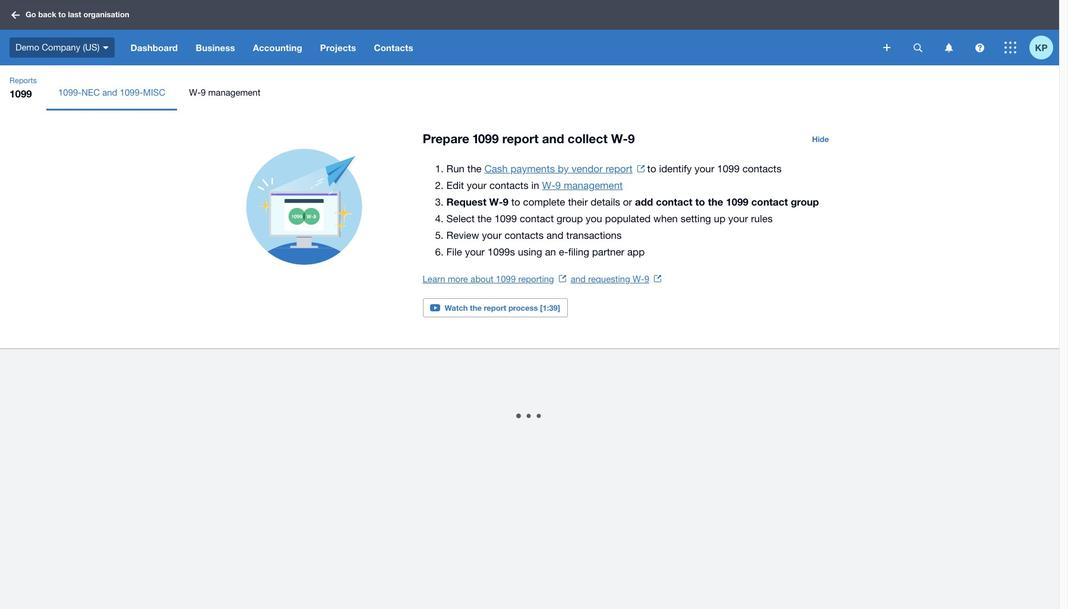Task type: locate. For each thing, give the bounding box(es) containing it.
and inside "edit your contacts in w-9 management request w-9 to complete their details or add contact to the 1099 contact group select the 1099 contact group you populated when setting up your rules review your contacts and transactions file your 1099s using an e-filing partner app"
[[547, 229, 564, 241]]

1099 down to identify your 1099 contacts
[[726, 195, 749, 208]]

demo company (us)
[[15, 42, 100, 52]]

contact down complete
[[520, 213, 554, 225]]

hide
[[812, 134, 829, 144]]

contact up rules
[[751, 195, 788, 208]]

1099 up up
[[717, 163, 740, 175]]

reports
[[10, 76, 37, 85]]

report for [1:39]
[[484, 303, 506, 313]]

0 vertical spatial w-9 management link
[[177, 75, 272, 111]]

and down filing
[[571, 274, 586, 284]]

contacts up rules
[[743, 163, 782, 175]]

run the cash payments by vendor report
[[447, 163, 633, 175]]

1 vertical spatial management
[[564, 179, 623, 191]]

your up the request
[[467, 179, 487, 191]]

your up 1099s
[[482, 229, 502, 241]]

the right watch
[[470, 303, 482, 313]]

svg image
[[11, 11, 20, 19], [914, 43, 922, 52], [884, 44, 891, 51]]

collect
[[568, 131, 608, 146]]

go back to last organisation
[[26, 10, 129, 19]]

watch the report process [1:39] button
[[423, 298, 568, 317]]

0 horizontal spatial 1099-
[[58, 87, 82, 97]]

an
[[545, 246, 556, 258]]

contacts
[[743, 163, 782, 175], [490, 179, 529, 191], [505, 229, 544, 241]]

1 horizontal spatial 1099-
[[120, 87, 143, 97]]

your
[[695, 163, 715, 175], [467, 179, 487, 191], [728, 213, 748, 225], [482, 229, 502, 241], [465, 246, 485, 258]]

[1:39]
[[540, 303, 560, 313]]

1099-
[[58, 87, 82, 97], [120, 87, 143, 97]]

w-9 management link
[[177, 75, 272, 111], [542, 179, 623, 191]]

report left the process
[[484, 303, 506, 313]]

1 horizontal spatial contact
[[656, 195, 693, 208]]

svg image
[[1005, 42, 1017, 53], [945, 43, 953, 52], [975, 43, 984, 52], [103, 46, 109, 49]]

projects button
[[311, 30, 365, 65]]

2 vertical spatial report
[[484, 303, 506, 313]]

file
[[447, 246, 462, 258]]

to left complete
[[511, 196, 520, 208]]

management down vendor
[[564, 179, 623, 191]]

1 horizontal spatial svg image
[[884, 44, 891, 51]]

9 right collect
[[628, 131, 635, 146]]

9 inside menu
[[201, 87, 206, 97]]

menu
[[46, 75, 1059, 111]]

to up setting
[[696, 195, 705, 208]]

to left identify
[[647, 163, 656, 175]]

or
[[623, 196, 632, 208]]

add
[[635, 195, 653, 208]]

w-9 management link down business popup button
[[177, 75, 272, 111]]

the right run
[[467, 163, 482, 175]]

report up payments
[[502, 131, 539, 146]]

w-
[[189, 87, 201, 97], [611, 131, 628, 146], [542, 179, 555, 191], [489, 195, 503, 208], [633, 274, 644, 284]]

0 vertical spatial group
[[791, 195, 819, 208]]

watch
[[445, 303, 468, 313]]

learn more about 1099 reporting link
[[423, 274, 566, 284]]

1 vertical spatial group
[[557, 213, 583, 225]]

9
[[201, 87, 206, 97], [628, 131, 635, 146], [555, 179, 561, 191], [503, 195, 509, 208], [644, 274, 649, 284]]

to
[[58, 10, 66, 19], [647, 163, 656, 175], [696, 195, 705, 208], [511, 196, 520, 208]]

1099 inside the reports 1099
[[10, 87, 32, 100]]

cash payments by vendor report link
[[485, 163, 645, 175]]

0 vertical spatial management
[[208, 87, 260, 97]]

0 vertical spatial report
[[502, 131, 539, 146]]

0 horizontal spatial w-9 management link
[[177, 75, 272, 111]]

demo
[[15, 42, 39, 52]]

select
[[447, 213, 475, 225]]

1099- down demo company (us) popup button
[[58, 87, 82, 97]]

w- right misc
[[189, 87, 201, 97]]

payments
[[511, 163, 555, 175]]

0 horizontal spatial management
[[208, 87, 260, 97]]

1 horizontal spatial w-9 management link
[[542, 179, 623, 191]]

your down review
[[465, 246, 485, 258]]

1099 up 1099s
[[495, 213, 517, 225]]

9 down business popup button
[[201, 87, 206, 97]]

loading report summary progress bar
[[161, 374, 898, 458]]

and up 'an'
[[547, 229, 564, 241]]

1099 up cash
[[473, 131, 499, 146]]

1099-nec and 1099-misc link
[[46, 75, 177, 111]]

misc
[[143, 87, 165, 97]]

report
[[502, 131, 539, 146], [606, 163, 633, 175], [484, 303, 506, 313]]

contacts up using on the top
[[505, 229, 544, 241]]

details
[[591, 196, 620, 208]]

w- inside menu
[[189, 87, 201, 97]]

w-9 management link up their
[[542, 179, 623, 191]]

contact
[[656, 195, 693, 208], [751, 195, 788, 208], [520, 213, 554, 225]]

their
[[568, 196, 588, 208]]

report for collect
[[502, 131, 539, 146]]

0 horizontal spatial svg image
[[11, 11, 20, 19]]

contacts down cash
[[490, 179, 529, 191]]

and
[[102, 87, 117, 97], [542, 131, 564, 146], [547, 229, 564, 241], [571, 274, 586, 284]]

management
[[208, 87, 260, 97], [564, 179, 623, 191]]

1 horizontal spatial group
[[791, 195, 819, 208]]

1 vertical spatial contacts
[[490, 179, 529, 191]]

filing
[[568, 246, 589, 258]]

report inside button
[[484, 303, 506, 313]]

your right identify
[[695, 163, 715, 175]]

about
[[471, 274, 494, 284]]

1 vertical spatial w-9 management link
[[542, 179, 623, 191]]

group
[[791, 195, 819, 208], [557, 213, 583, 225]]

your right up
[[728, 213, 748, 225]]

banner
[[0, 0, 1059, 65]]

1099
[[10, 87, 32, 100], [473, 131, 499, 146], [717, 163, 740, 175], [726, 195, 749, 208], [495, 213, 517, 225], [496, 274, 516, 284]]

1099 down reports link
[[10, 87, 32, 100]]

identify
[[659, 163, 692, 175]]

contacts
[[374, 42, 413, 53]]

organisation
[[83, 10, 129, 19]]

accounting button
[[244, 30, 311, 65]]

learn
[[423, 274, 445, 284]]

banner containing kp
[[0, 0, 1059, 65]]

1099- right "nec"
[[120, 87, 143, 97]]

1099s
[[488, 246, 515, 258]]

last
[[68, 10, 81, 19]]

when
[[654, 213, 678, 225]]

1 horizontal spatial management
[[564, 179, 623, 191]]

svg image inside demo company (us) popup button
[[103, 46, 109, 49]]

report right vendor
[[606, 163, 633, 175]]

and right "nec"
[[102, 87, 117, 97]]

edit your contacts in w-9 management request w-9 to complete their details or add contact to the 1099 contact group select the 1099 contact group you populated when setting up your rules review your contacts and transactions file your 1099s using an e-filing partner app
[[447, 179, 819, 258]]

management inside w-9 management link
[[208, 87, 260, 97]]

dashboard
[[131, 42, 178, 53]]

management down business popup button
[[208, 87, 260, 97]]

1 1099- from the left
[[58, 87, 82, 97]]

learn more about 1099 reporting
[[423, 274, 554, 284]]

cash
[[485, 163, 508, 175]]

contact up when
[[656, 195, 693, 208]]

the
[[467, 163, 482, 175], [708, 195, 723, 208], [478, 213, 492, 225], [470, 303, 482, 313]]



Task type: describe. For each thing, give the bounding box(es) containing it.
demo company (us) button
[[0, 30, 122, 65]]

business button
[[187, 30, 244, 65]]

kp
[[1035, 42, 1048, 53]]

process
[[509, 303, 538, 313]]

request
[[447, 195, 487, 208]]

2 1099- from the left
[[120, 87, 143, 97]]

projects
[[320, 42, 356, 53]]

prepare
[[423, 131, 469, 146]]

prepare 1099 report and collect w-9 main content
[[0, 111, 1059, 472]]

vendor
[[572, 163, 603, 175]]

management inside "edit your contacts in w-9 management request w-9 to complete their details or add contact to the 1099 contact group select the 1099 contact group you populated when setting up your rules review your contacts and transactions file your 1099s using an e-filing partner app"
[[564, 179, 623, 191]]

app
[[627, 246, 645, 258]]

menu containing 1099-nec and 1099-misc
[[46, 75, 1059, 111]]

reports 1099
[[10, 76, 37, 100]]

the up up
[[708, 195, 723, 208]]

go back to last organisation link
[[7, 4, 136, 25]]

to identify your 1099 contacts
[[645, 163, 782, 175]]

9 down the app
[[644, 274, 649, 284]]

run
[[447, 163, 465, 175]]

partner
[[592, 246, 625, 258]]

rules
[[751, 213, 773, 225]]

contacts button
[[365, 30, 422, 65]]

e-
[[559, 246, 568, 258]]

in
[[531, 179, 539, 191]]

watch the report process [1:39]
[[445, 303, 560, 313]]

hide button
[[805, 130, 836, 149]]

populated
[[605, 213, 651, 225]]

w- down the app
[[633, 274, 644, 284]]

to left last
[[58, 10, 66, 19]]

requesting
[[588, 274, 630, 284]]

the inside button
[[470, 303, 482, 313]]

w- right in
[[542, 179, 555, 191]]

review
[[447, 229, 479, 241]]

1 vertical spatial report
[[606, 163, 633, 175]]

w- right the request
[[489, 195, 503, 208]]

using
[[518, 246, 542, 258]]

9 down cash
[[503, 195, 509, 208]]

w-9 management link for reports 1099
[[177, 75, 272, 111]]

w-9 management link for to identify your 1099 contacts
[[542, 179, 623, 191]]

go
[[26, 10, 36, 19]]

accounting
[[253, 42, 302, 53]]

1099 right about
[[496, 274, 516, 284]]

1099-nec and 1099-misc
[[58, 87, 165, 97]]

transactions
[[566, 229, 622, 241]]

w- right collect
[[611, 131, 628, 146]]

company
[[42, 42, 80, 52]]

9 down the by
[[555, 179, 561, 191]]

and inside menu
[[102, 87, 117, 97]]

and up the by
[[542, 131, 564, 146]]

0 horizontal spatial group
[[557, 213, 583, 225]]

2 horizontal spatial contact
[[751, 195, 788, 208]]

edit
[[447, 179, 464, 191]]

business
[[196, 42, 235, 53]]

0 vertical spatial contacts
[[743, 163, 782, 175]]

nec
[[82, 87, 100, 97]]

w-9 management
[[189, 87, 260, 97]]

2 vertical spatial contacts
[[505, 229, 544, 241]]

0 horizontal spatial contact
[[520, 213, 554, 225]]

by
[[558, 163, 569, 175]]

back
[[38, 10, 56, 19]]

kp button
[[1030, 30, 1059, 65]]

you
[[586, 213, 602, 225]]

the right select
[[478, 213, 492, 225]]

and requesting w-9
[[571, 274, 649, 284]]

more
[[448, 274, 468, 284]]

and requesting w-9 link
[[571, 274, 661, 284]]

(us)
[[83, 42, 100, 52]]

reporting
[[518, 274, 554, 284]]

prepare 1099 report and collect w-9
[[423, 131, 635, 146]]

setting
[[681, 213, 711, 225]]

reports link
[[5, 75, 42, 87]]

svg image inside go back to last organisation link
[[11, 11, 20, 19]]

up
[[714, 213, 726, 225]]

2 horizontal spatial svg image
[[914, 43, 922, 52]]

complete
[[523, 196, 565, 208]]

dashboard link
[[122, 30, 187, 65]]



Task type: vqa. For each thing, say whether or not it's contained in the screenshot.
the '1099-'
yes



